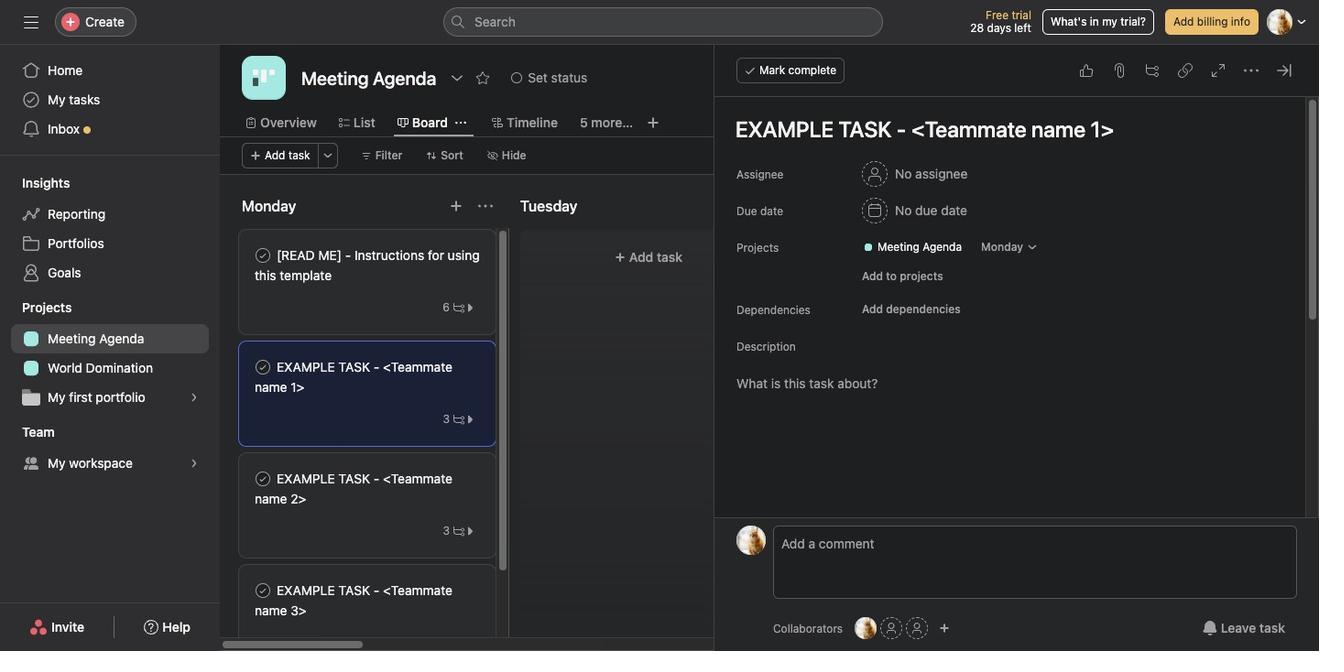 Task type: describe. For each thing, give the bounding box(es) containing it.
example task - <teammate name 1>
[[255, 359, 453, 395]]

completed checkbox for [read me] - instructions for using this template
[[252, 245, 274, 267]]

show options image
[[450, 71, 465, 85]]

- for using
[[345, 247, 351, 263]]

my
[[1102, 15, 1118, 28]]

filter
[[375, 148, 403, 162]]

tuesday
[[520, 198, 578, 214]]

example for 3>
[[277, 583, 335, 598]]

projects inside 'example task - <teammate name 1>' dialog
[[737, 241, 779, 255]]

Task Name text field
[[724, 108, 1284, 150]]

list link
[[339, 113, 376, 133]]

5
[[580, 115, 588, 130]]

<teammate for example task - <teammate name 3>
[[383, 583, 453, 598]]

free
[[986, 8, 1009, 22]]

help
[[162, 619, 191, 635]]

main content inside 'example task - <teammate name 1>' dialog
[[717, 97, 1304, 651]]

0 likes. click to like this task image
[[1079, 63, 1094, 78]]

date inside dropdown button
[[941, 203, 968, 218]]

meeting agenda link inside 'example task - <teammate name 1>' dialog
[[856, 238, 970, 257]]

projects
[[900, 269, 943, 283]]

example task - <teammate name 1> dialog
[[715, 45, 1319, 651]]

my tasks link
[[11, 85, 209, 115]]

meeting agenda inside projects element
[[48, 331, 144, 346]]

add dependencies
[[862, 302, 961, 316]]

- for 3>
[[374, 583, 380, 598]]

set
[[528, 70, 548, 85]]

reporting
[[48, 206, 105, 222]]

1 horizontal spatial add task
[[629, 249, 683, 265]]

full screen image
[[1211, 63, 1226, 78]]

completed checkbox for example task - <teammate name 1>
[[252, 356, 274, 378]]

timeline link
[[492, 113, 558, 133]]

1>
[[291, 379, 304, 395]]

3 button for example task - <teammate name 3>
[[438, 634, 480, 651]]

trial
[[1012, 8, 1032, 22]]

trial?
[[1121, 15, 1146, 28]]

add tab image
[[646, 115, 661, 130]]

my for my first portfolio
[[48, 389, 66, 405]]

filter button
[[352, 143, 411, 169]]

no assignee button
[[854, 158, 976, 191]]

- for 1>
[[374, 359, 380, 375]]

create
[[85, 14, 125, 29]]

invite
[[51, 619, 84, 635]]

completed image for example task - <teammate name 3>
[[252, 580, 274, 602]]

close details image
[[1277, 63, 1292, 78]]

list
[[354, 115, 376, 130]]

goals link
[[11, 258, 209, 288]]

hide button
[[479, 143, 535, 169]]

for
[[428, 247, 444, 263]]

my for my workspace
[[48, 455, 66, 471]]

add billing info button
[[1165, 9, 1259, 35]]

set status button
[[503, 65, 596, 91]]

instructions
[[355, 247, 424, 263]]

tasks
[[69, 92, 100, 107]]

projects button
[[0, 299, 72, 317]]

portfolio
[[96, 389, 145, 405]]

task for 2>
[[338, 471, 370, 487]]

dependencies
[[737, 303, 811, 317]]

tab actions image
[[455, 117, 466, 128]]

meeting agenda inside 'example task - <teammate name 1>' dialog
[[878, 240, 962, 254]]

due
[[737, 204, 757, 218]]

completed image for example task - <teammate name 2>
[[252, 468, 274, 490]]

add task image
[[449, 199, 464, 213]]

3 button for example task - <teammate name 1>
[[438, 410, 480, 429]]

this
[[255, 268, 276, 283]]

- for 2>
[[374, 471, 380, 487]]

see details, my workspace image
[[189, 458, 200, 469]]

using
[[448, 247, 480, 263]]

left
[[1015, 21, 1032, 35]]

no due date button
[[854, 194, 976, 227]]

hide sidebar image
[[24, 15, 38, 29]]

template
[[280, 268, 332, 283]]

mb for bottom mb button
[[858, 621, 874, 635]]

team button
[[0, 423, 55, 442]]

meeting inside "main content"
[[878, 240, 920, 254]]

leave task button
[[1191, 612, 1297, 645]]

home link
[[11, 56, 209, 85]]

mark complete button
[[737, 58, 845, 83]]

help button
[[132, 611, 202, 644]]

create button
[[55, 7, 136, 37]]

monday inside dropdown button
[[981, 240, 1024, 254]]

insights
[[22, 175, 70, 191]]

copy task link image
[[1178, 63, 1193, 78]]

3 for example task - <teammate name 2>
[[443, 524, 450, 538]]

world domination
[[48, 360, 153, 376]]

board
[[412, 115, 448, 130]]

example task - <teammate name 3>
[[255, 583, 453, 618]]

monday button
[[973, 235, 1046, 260]]

my first portfolio
[[48, 389, 145, 405]]

dependencies
[[886, 302, 961, 316]]

name for example task - <teammate name 3>
[[255, 603, 287, 618]]

search button
[[443, 7, 883, 37]]

[read
[[277, 247, 315, 263]]

leave
[[1221, 620, 1256, 636]]

attachments: add a file to this task, example task - <teammate name 1> image
[[1112, 63, 1127, 78]]

in
[[1090, 15, 1099, 28]]

<teammate for example task - <teammate name 2>
[[383, 471, 453, 487]]

invite button
[[17, 611, 96, 644]]

projects element
[[0, 291, 220, 416]]

0 horizontal spatial date
[[760, 204, 784, 218]]

description
[[737, 340, 796, 354]]

3 for example task - <teammate name 3>
[[443, 636, 450, 650]]

hide
[[502, 148, 526, 162]]

3 button for example task - <teammate name 2>
[[438, 522, 480, 541]]

due date
[[737, 204, 784, 218]]

6
[[443, 301, 450, 314]]

task for 3>
[[338, 583, 370, 598]]

<teammate for example task - <teammate name 1>
[[383, 359, 453, 375]]

no for no assignee
[[895, 166, 912, 181]]

collaborators
[[773, 622, 843, 635]]

5 more…
[[580, 115, 633, 130]]

1 vertical spatial add task button
[[531, 241, 766, 274]]

free trial 28 days left
[[971, 8, 1032, 35]]

to
[[886, 269, 897, 283]]

more…
[[591, 115, 633, 130]]

domination
[[86, 360, 153, 376]]



Task type: locate. For each thing, give the bounding box(es) containing it.
1 horizontal spatial date
[[941, 203, 968, 218]]

my inside my first portfolio link
[[48, 389, 66, 405]]

- inside example task - <teammate name 3>
[[374, 583, 380, 598]]

me]
[[318, 247, 342, 263]]

1 horizontal spatial mb button
[[855, 618, 877, 640]]

portfolios link
[[11, 229, 209, 258]]

no inside no assignee dropdown button
[[895, 166, 912, 181]]

meeting inside projects element
[[48, 331, 96, 346]]

my workspace
[[48, 455, 133, 471]]

0 vertical spatial example
[[277, 359, 335, 375]]

0 vertical spatial add task button
[[242, 143, 319, 169]]

mb button
[[737, 526, 766, 555], [855, 618, 877, 640]]

3 example from the top
[[277, 583, 335, 598]]

no left assignee
[[895, 166, 912, 181]]

2 3 from the top
[[443, 524, 450, 538]]

3 <teammate from the top
[[383, 583, 453, 598]]

0 vertical spatial mb button
[[737, 526, 766, 555]]

completed checkbox for example task - <teammate name 2>
[[252, 468, 274, 490]]

portfolios
[[48, 235, 104, 251]]

0 vertical spatial meeting
[[878, 240, 920, 254]]

insights element
[[0, 167, 220, 291]]

example for 2>
[[277, 471, 335, 487]]

1 horizontal spatial meeting
[[878, 240, 920, 254]]

2>
[[291, 491, 306, 507]]

1 horizontal spatial agenda
[[923, 240, 962, 254]]

days
[[987, 21, 1012, 35]]

meeting agenda link up domination at left
[[11, 324, 209, 354]]

0 horizontal spatial projects
[[22, 300, 72, 315]]

completed image for [read me] - instructions for using this template
[[252, 245, 274, 267]]

2 vertical spatial task
[[338, 583, 370, 598]]

search list box
[[443, 7, 883, 37]]

date
[[941, 203, 968, 218], [760, 204, 784, 218]]

agenda inside projects element
[[99, 331, 144, 346]]

1 <teammate from the top
[[383, 359, 453, 375]]

0 vertical spatial 3 button
[[438, 410, 480, 429]]

name for example task - <teammate name 1>
[[255, 379, 287, 395]]

mb
[[743, 533, 760, 547], [858, 621, 874, 635]]

date right the 'due'
[[760, 204, 784, 218]]

teams element
[[0, 416, 220, 482]]

1 horizontal spatial task
[[657, 249, 683, 265]]

3
[[443, 412, 450, 426], [443, 524, 450, 538], [443, 636, 450, 650]]

2 completed image from the top
[[252, 356, 274, 378]]

add subtask image
[[1145, 63, 1160, 78]]

add to projects
[[862, 269, 943, 283]]

-
[[345, 247, 351, 263], [374, 359, 380, 375], [374, 471, 380, 487], [374, 583, 380, 598]]

main content
[[717, 97, 1304, 651]]

1 vertical spatial <teammate
[[383, 471, 453, 487]]

0 vertical spatial monday
[[242, 198, 296, 214]]

0 horizontal spatial monday
[[242, 198, 296, 214]]

1 vertical spatial meeting
[[48, 331, 96, 346]]

what's in my trial? button
[[1043, 9, 1154, 35]]

search
[[475, 14, 516, 29]]

leave task
[[1221, 620, 1286, 636]]

2 vertical spatial my
[[48, 455, 66, 471]]

projects inside dropdown button
[[22, 300, 72, 315]]

task inside example task - <teammate name 3>
[[338, 583, 370, 598]]

task
[[338, 359, 370, 375], [338, 471, 370, 487], [338, 583, 370, 598]]

3 3 from the top
[[443, 636, 450, 650]]

1 vertical spatial task
[[657, 249, 683, 265]]

meeting agenda
[[878, 240, 962, 254], [48, 331, 144, 346]]

completed image for example task - <teammate name 1>
[[252, 356, 274, 378]]

insights button
[[0, 174, 70, 192]]

1 horizontal spatial mb
[[858, 621, 874, 635]]

28
[[971, 21, 984, 35]]

- inside example task - <teammate name 1>
[[374, 359, 380, 375]]

task inside example task - <teammate name 2>
[[338, 471, 370, 487]]

1 horizontal spatial add task button
[[531, 241, 766, 274]]

team
[[22, 424, 55, 440]]

0 vertical spatial add task
[[265, 148, 310, 162]]

my inside my workspace link
[[48, 455, 66, 471]]

0 vertical spatial task
[[288, 148, 310, 162]]

what's in my trial?
[[1051, 15, 1146, 28]]

more section actions image
[[478, 199, 493, 213]]

no assignee
[[895, 166, 968, 181]]

task for leave task button
[[1260, 620, 1286, 636]]

mb for the left mb button
[[743, 533, 760, 547]]

example inside example task - <teammate name 1>
[[277, 359, 335, 375]]

2 vertical spatial 3 button
[[438, 634, 480, 651]]

agenda up projects at the right of the page
[[923, 240, 962, 254]]

2 task from the top
[[338, 471, 370, 487]]

5 more… button
[[580, 113, 633, 133]]

home
[[48, 62, 83, 78]]

2 no from the top
[[895, 203, 912, 218]]

- inside [read me] - instructions for using this template
[[345, 247, 351, 263]]

name inside example task - <teammate name 3>
[[255, 603, 287, 618]]

projects down goals
[[22, 300, 72, 315]]

1 vertical spatial task
[[338, 471, 370, 487]]

name for example task - <teammate name 2>
[[255, 491, 287, 507]]

0 horizontal spatial add task
[[265, 148, 310, 162]]

2 name from the top
[[255, 491, 287, 507]]

no due date
[[895, 203, 968, 218]]

1 horizontal spatial meeting agenda
[[878, 240, 962, 254]]

0 vertical spatial agenda
[[923, 240, 962, 254]]

1 vertical spatial completed checkbox
[[252, 356, 274, 378]]

1 task from the top
[[338, 359, 370, 375]]

name left 1>
[[255, 379, 287, 395]]

add task button
[[242, 143, 319, 169], [531, 241, 766, 274]]

add to projects button
[[854, 264, 952, 290]]

meeting up world
[[48, 331, 96, 346]]

no inside no due date dropdown button
[[895, 203, 912, 218]]

what's
[[1051, 15, 1087, 28]]

more actions image
[[322, 150, 333, 161]]

meeting agenda up projects at the right of the page
[[878, 240, 962, 254]]

task for the bottommost add task button
[[657, 249, 683, 265]]

1 vertical spatial 3 button
[[438, 522, 480, 541]]

1 completed image from the top
[[252, 245, 274, 267]]

1 example from the top
[[277, 359, 335, 375]]

2 my from the top
[[48, 389, 66, 405]]

meeting agenda link up projects at the right of the page
[[856, 238, 970, 257]]

more actions for this task image
[[1244, 63, 1259, 78]]

my
[[48, 92, 66, 107], [48, 389, 66, 405], [48, 455, 66, 471]]

1 vertical spatial projects
[[22, 300, 72, 315]]

main content containing no assignee
[[717, 97, 1304, 651]]

agenda up domination at left
[[99, 331, 144, 346]]

add billing info
[[1174, 15, 1251, 28]]

2 example from the top
[[277, 471, 335, 487]]

add to starred image
[[476, 71, 490, 85]]

my first portfolio link
[[11, 383, 209, 412]]

0 horizontal spatial mb button
[[737, 526, 766, 555]]

1 vertical spatial no
[[895, 203, 912, 218]]

0 horizontal spatial agenda
[[99, 331, 144, 346]]

example inside example task - <teammate name 2>
[[277, 471, 335, 487]]

1 vertical spatial mb
[[858, 621, 874, 635]]

assignee
[[916, 166, 968, 181]]

name down completed option
[[255, 603, 287, 618]]

complete
[[789, 63, 837, 77]]

1 vertical spatial mb button
[[855, 618, 877, 640]]

my down the team
[[48, 455, 66, 471]]

1 horizontal spatial meeting agenda link
[[856, 238, 970, 257]]

reporting link
[[11, 200, 209, 229]]

2 <teammate from the top
[[383, 471, 453, 487]]

name inside example task - <teammate name 2>
[[255, 491, 287, 507]]

3 task from the top
[[338, 583, 370, 598]]

my workspace link
[[11, 449, 209, 478]]

my left first
[[48, 389, 66, 405]]

1 vertical spatial name
[[255, 491, 287, 507]]

3 button
[[438, 410, 480, 429], [438, 522, 480, 541], [438, 634, 480, 651]]

<teammate inside example task - <teammate name 3>
[[383, 583, 453, 598]]

<teammate
[[383, 359, 453, 375], [383, 471, 453, 487], [383, 583, 453, 598]]

completed image
[[252, 245, 274, 267], [252, 356, 274, 378], [252, 468, 274, 490], [252, 580, 274, 602]]

0 horizontal spatial meeting
[[48, 331, 96, 346]]

my left tasks
[[48, 92, 66, 107]]

example
[[277, 359, 335, 375], [277, 471, 335, 487], [277, 583, 335, 598]]

example up 3>
[[277, 583, 335, 598]]

monday
[[242, 198, 296, 214], [981, 240, 1024, 254]]

0 horizontal spatial add task button
[[242, 143, 319, 169]]

3 for example task - <teammate name 1>
[[443, 412, 450, 426]]

timeline
[[507, 115, 558, 130]]

Completed checkbox
[[252, 580, 274, 602]]

board image
[[253, 67, 275, 89]]

2 vertical spatial <teammate
[[383, 583, 453, 598]]

1 no from the top
[[895, 166, 912, 181]]

1 horizontal spatial projects
[[737, 241, 779, 255]]

meeting
[[878, 240, 920, 254], [48, 331, 96, 346]]

1 vertical spatial monday
[[981, 240, 1024, 254]]

0 vertical spatial projects
[[737, 241, 779, 255]]

inbox link
[[11, 115, 209, 144]]

name inside example task - <teammate name 1>
[[255, 379, 287, 395]]

mark
[[760, 63, 785, 77]]

add inside button
[[862, 269, 883, 283]]

0 vertical spatial 3
[[443, 412, 450, 426]]

example inside example task - <teammate name 3>
[[277, 583, 335, 598]]

my inside my tasks "link"
[[48, 92, 66, 107]]

2 vertical spatial 3
[[443, 636, 450, 650]]

world
[[48, 360, 82, 376]]

add task
[[265, 148, 310, 162], [629, 249, 683, 265]]

global element
[[0, 45, 220, 155]]

<teammate inside example task - <teammate name 2>
[[383, 471, 453, 487]]

my for my tasks
[[48, 92, 66, 107]]

- inside example task - <teammate name 2>
[[374, 471, 380, 487]]

0 horizontal spatial meeting agenda link
[[11, 324, 209, 354]]

3 name from the top
[[255, 603, 287, 618]]

1 3 from the top
[[443, 412, 450, 426]]

0 vertical spatial meeting agenda link
[[856, 238, 970, 257]]

date right due
[[941, 203, 968, 218]]

0 vertical spatial task
[[338, 359, 370, 375]]

see details, my first portfolio image
[[189, 392, 200, 403]]

first
[[69, 389, 92, 405]]

task for left add task button
[[288, 148, 310, 162]]

3 3 button from the top
[[438, 634, 480, 651]]

Completed checkbox
[[252, 245, 274, 267], [252, 356, 274, 378], [252, 468, 274, 490]]

0 horizontal spatial task
[[288, 148, 310, 162]]

6 button
[[438, 299, 480, 317]]

2 vertical spatial completed checkbox
[[252, 468, 274, 490]]

projects
[[737, 241, 779, 255], [22, 300, 72, 315]]

0 horizontal spatial meeting agenda
[[48, 331, 144, 346]]

no left due
[[895, 203, 912, 218]]

no for no due date
[[895, 203, 912, 218]]

sort button
[[418, 143, 472, 169]]

name left '2>'
[[255, 491, 287, 507]]

2 completed checkbox from the top
[[252, 356, 274, 378]]

3 completed checkbox from the top
[[252, 468, 274, 490]]

task inside dialog
[[1260, 620, 1286, 636]]

None text field
[[297, 61, 441, 94]]

task for 1>
[[338, 359, 370, 375]]

add dependencies button
[[854, 297, 969, 323]]

0 vertical spatial name
[[255, 379, 287, 395]]

example task - <teammate name 2>
[[255, 471, 453, 507]]

2 vertical spatial name
[[255, 603, 287, 618]]

2 horizontal spatial task
[[1260, 620, 1286, 636]]

1 vertical spatial meeting agenda
[[48, 331, 144, 346]]

board link
[[397, 113, 448, 133]]

1 3 button from the top
[[438, 410, 480, 429]]

1 vertical spatial meeting agenda link
[[11, 324, 209, 354]]

1 completed checkbox from the top
[[252, 245, 274, 267]]

example up 1>
[[277, 359, 335, 375]]

task
[[288, 148, 310, 162], [657, 249, 683, 265], [1260, 620, 1286, 636]]

3>
[[291, 603, 307, 618]]

4 completed image from the top
[[252, 580, 274, 602]]

0 horizontal spatial mb
[[743, 533, 760, 547]]

2 vertical spatial example
[[277, 583, 335, 598]]

overview link
[[246, 113, 317, 133]]

2 vertical spatial task
[[1260, 620, 1286, 636]]

example up '2>'
[[277, 471, 335, 487]]

mark complete
[[760, 63, 837, 77]]

0 vertical spatial my
[[48, 92, 66, 107]]

my tasks
[[48, 92, 100, 107]]

1 my from the top
[[48, 92, 66, 107]]

0 vertical spatial no
[[895, 166, 912, 181]]

1 vertical spatial add task
[[629, 249, 683, 265]]

3 completed image from the top
[[252, 468, 274, 490]]

example for 1>
[[277, 359, 335, 375]]

0 vertical spatial meeting agenda
[[878, 240, 962, 254]]

0 vertical spatial completed checkbox
[[252, 245, 274, 267]]

task inside example task - <teammate name 1>
[[338, 359, 370, 375]]

1 name from the top
[[255, 379, 287, 395]]

goals
[[48, 265, 81, 280]]

due
[[916, 203, 938, 218]]

set status
[[528, 70, 588, 85]]

1 vertical spatial agenda
[[99, 331, 144, 346]]

1 vertical spatial my
[[48, 389, 66, 405]]

agenda inside 'example task - <teammate name 1>' dialog
[[923, 240, 962, 254]]

1 horizontal spatial monday
[[981, 240, 1024, 254]]

meeting up add to projects
[[878, 240, 920, 254]]

assignee
[[737, 168, 784, 181]]

3 my from the top
[[48, 455, 66, 471]]

add or remove collaborators image
[[939, 623, 950, 634]]

0 vertical spatial mb
[[743, 533, 760, 547]]

0 vertical spatial <teammate
[[383, 359, 453, 375]]

inbox
[[48, 121, 80, 137]]

2 3 button from the top
[[438, 522, 480, 541]]

1 vertical spatial example
[[277, 471, 335, 487]]

<teammate inside example task - <teammate name 1>
[[383, 359, 453, 375]]

1 vertical spatial 3
[[443, 524, 450, 538]]

world domination link
[[11, 354, 209, 383]]

billing
[[1197, 15, 1228, 28]]

projects down due date
[[737, 241, 779, 255]]

meeting agenda up world domination
[[48, 331, 144, 346]]



Task type: vqa. For each thing, say whether or not it's contained in the screenshot.
Create Popup Button on the left top of page
yes



